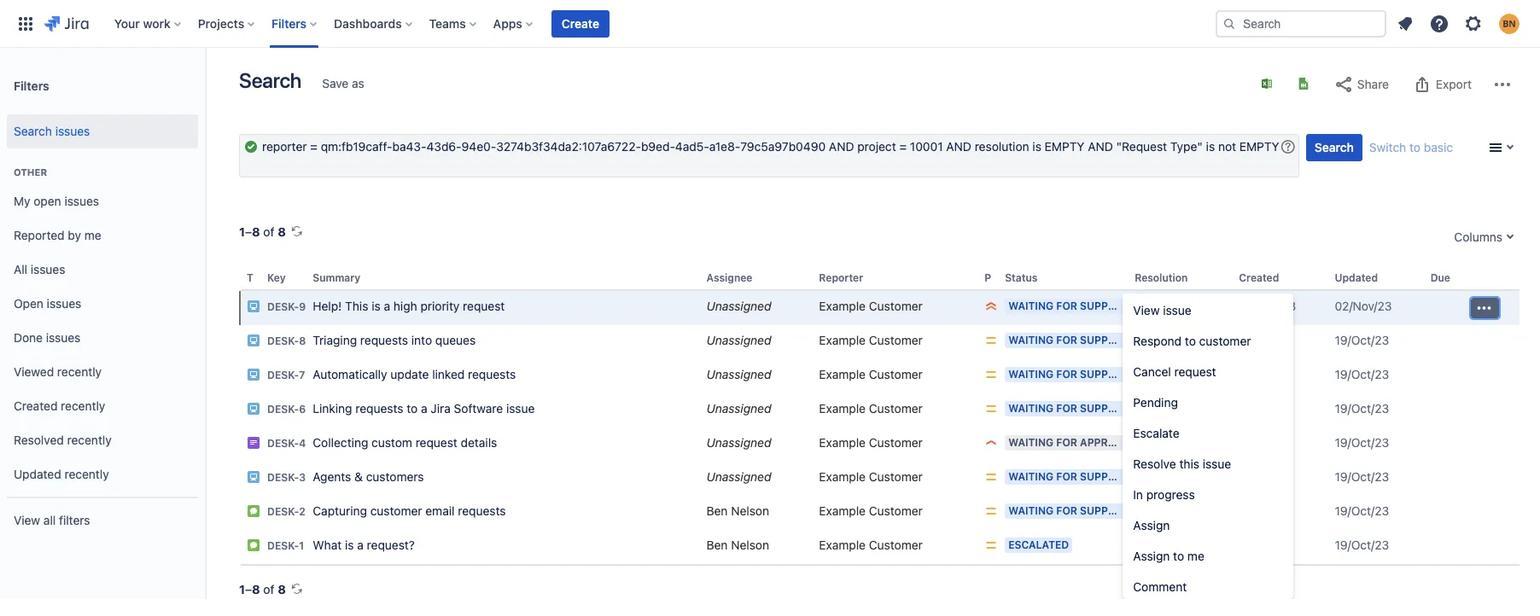 Task type: describe. For each thing, give the bounding box(es) containing it.
waiting for approval unresolved
[[1009, 436, 1198, 450]]

cancel request
[[1133, 365, 1217, 379]]

resolution
[[1135, 272, 1188, 284]]

customer for help! this is a high priority request
[[869, 299, 923, 314]]

support for agents & customers
[[1080, 471, 1130, 483]]

1 it help image from the top
[[247, 334, 260, 348]]

in progress link
[[1123, 482, 1294, 509]]

desk-3 agents & customers
[[267, 470, 424, 484]]

desk- for linking
[[267, 403, 299, 416]]

respond to customer
[[1133, 334, 1251, 348]]

2
[[299, 506, 305, 518]]

issues for search issues
[[55, 123, 90, 138]]

desk-7 link
[[267, 369, 305, 382]]

to for assign
[[1173, 549, 1185, 564]]

summary
[[313, 272, 361, 284]]

customer for linking requests to a jira software issue
[[869, 401, 923, 416]]

automatically update linked requests link
[[313, 367, 516, 382]]

customer for automatically update linked requests
[[869, 367, 923, 382]]

save as
[[322, 76, 364, 91]]

issues inside the my open issues link
[[64, 193, 99, 208]]

your profile and settings image
[[1500, 13, 1520, 34]]

3 unresolved from the top
[[1135, 367, 1198, 382]]

to for switch
[[1410, 140, 1421, 155]]

example customer link for agents & customers
[[819, 470, 923, 484]]

into
[[411, 333, 432, 348]]

1 vertical spatial is
[[345, 538, 354, 553]]

desk- for help!
[[267, 301, 299, 314]]

help image
[[1429, 13, 1450, 34]]

update
[[390, 367, 429, 382]]

example customer for what is a request?
[[819, 538, 923, 553]]

example customer for collecting custom request details
[[819, 436, 923, 450]]

search issues group
[[7, 109, 198, 154]]

1 vertical spatial customer
[[370, 504, 422, 518]]

done
[[14, 330, 43, 345]]

updated recently
[[14, 467, 109, 481]]

pending link
[[1123, 389, 1294, 417]]

ben nelson for what is a request?
[[707, 538, 769, 553]]

2 of from the top
[[263, 583, 274, 597]]

recently for created recently
[[61, 398, 105, 413]]

7 unresolved from the top
[[1135, 504, 1198, 518]]

desk- for agents
[[267, 471, 299, 484]]

this
[[345, 299, 368, 314]]

2 1 – 8 of 8 from the top
[[239, 583, 286, 597]]

2 unassigned from the top
[[707, 333, 772, 348]]

request inside "link"
[[1175, 365, 1217, 379]]

2 vertical spatial 1
[[239, 583, 245, 597]]

resolved recently
[[14, 433, 112, 447]]

issues for all issues
[[31, 262, 65, 276]]

customer for capturing customer email requests
[[869, 504, 923, 518]]

other group
[[7, 149, 198, 497]]

desk- for collecting
[[267, 437, 299, 450]]

8 desk- from the top
[[267, 540, 299, 553]]

ben nelson for capturing customer email requests
[[707, 504, 769, 518]]

desk-2 link
[[267, 506, 305, 518]]

example for collecting custom request details
[[819, 436, 866, 450]]

2 – from the top
[[245, 583, 252, 597]]

requests right email
[[458, 504, 506, 518]]

2 support from the top
[[1080, 334, 1130, 347]]

1 for from the top
[[1057, 300, 1078, 313]]

columns button
[[1446, 224, 1520, 251]]

desk-9 help! this is a high priority request
[[267, 299, 505, 314]]

assign for assign to me
[[1133, 549, 1170, 564]]

requests up desk-4 collecting custom request details
[[356, 401, 403, 416]]

example for triaging requests into queues
[[819, 333, 866, 348]]

ben nelson link for capturing customer email requests
[[707, 504, 769, 518]]

work
[[143, 16, 171, 30]]

filters button
[[267, 10, 324, 37]]

0 horizontal spatial a
[[357, 538, 364, 553]]

desk-8 triaging requests into queues
[[267, 333, 476, 348]]

example customer link for help! this is a high priority request
[[819, 299, 923, 314]]

example customer link for automatically update linked requests
[[819, 367, 923, 382]]

escalated
[[1009, 539, 1069, 552]]

switch
[[1370, 140, 1407, 155]]

2 vertical spatial issue
[[1203, 457, 1232, 471]]

high
[[394, 299, 417, 314]]

created recently
[[14, 398, 105, 413]]

0 vertical spatial 1
[[239, 225, 245, 239]]

1 1 – 8 of 8 from the top
[[239, 225, 286, 239]]

0 horizontal spatial issue
[[506, 401, 535, 416]]

waiting for automatically update linked requests
[[1009, 368, 1054, 381]]

1 unassigned from the top
[[707, 299, 772, 314]]

2 02/nov/23 from the left
[[1335, 299, 1392, 314]]

nelson for what is a request?
[[731, 538, 769, 553]]

0 vertical spatial customer
[[1199, 334, 1251, 348]]

waiting for capturing customer email requests
[[1009, 505, 1054, 518]]

example customer link for collecting custom request details
[[819, 436, 923, 450]]

automatically
[[313, 367, 387, 382]]

progress
[[1147, 488, 1195, 502]]

it help image for agents & customers
[[247, 471, 260, 484]]

open issues
[[14, 296, 81, 310]]

jira
[[431, 401, 451, 416]]

example for automatically update linked requests
[[819, 367, 866, 382]]

columns
[[1455, 230, 1503, 244]]

agents & customers link
[[313, 470, 424, 484]]

custom
[[372, 436, 412, 450]]

capturing
[[313, 504, 367, 518]]

view issue
[[1133, 303, 1192, 318]]

0 horizontal spatial request
[[416, 436, 458, 450]]

t
[[247, 272, 253, 284]]

&
[[355, 470, 363, 484]]

your
[[114, 16, 140, 30]]

unassigned for request
[[707, 436, 772, 450]]

ben for what is a request?
[[707, 538, 728, 553]]

recently for viewed recently
[[57, 364, 102, 379]]

issues for done issues
[[46, 330, 81, 345]]

done issues link
[[7, 321, 198, 355]]

support for linking requests to a jira software issue
[[1080, 402, 1130, 415]]

waiting for support unresolved for automatically update linked requests
[[1009, 367, 1198, 382]]

what is a request?
[[313, 538, 415, 553]]

sidebar navigation image
[[186, 68, 224, 102]]

cancel
[[1133, 365, 1171, 379]]

search for search button
[[1315, 140, 1354, 155]]

ben nelson link for what is a request?
[[707, 538, 769, 553]]

details
[[461, 436, 497, 450]]

1 waiting from the top
[[1009, 300, 1054, 313]]

all
[[43, 513, 56, 527]]

open issues link
[[7, 287, 198, 321]]

a for is
[[384, 299, 390, 314]]

6
[[299, 403, 306, 416]]

settings image
[[1464, 13, 1484, 34]]

1 support from the top
[[1080, 300, 1130, 313]]

example customer for help! this is a high priority request
[[819, 299, 923, 314]]

what is a request? link
[[313, 538, 415, 553]]

comment link
[[1123, 574, 1294, 599]]

0 horizontal spatial filters
[[14, 78, 49, 93]]

1 – from the top
[[245, 225, 252, 239]]

customers
[[366, 470, 424, 484]]

in progress
[[1133, 488, 1195, 502]]

example for agents & customers
[[819, 470, 866, 484]]

a for to
[[421, 401, 427, 416]]

priority
[[421, 299, 460, 314]]

8 inside desk-8 triaging requests into queues
[[299, 335, 306, 348]]

medium image for email
[[985, 505, 998, 518]]

desk-3 link
[[267, 471, 306, 484]]

for for collecting custom request details
[[1057, 436, 1078, 449]]

2 unresolved from the top
[[1135, 333, 1198, 348]]

export button
[[1404, 71, 1481, 98]]

viewed recently link
[[7, 355, 198, 389]]

unassigned for to
[[707, 401, 772, 416]]

respond
[[1133, 334, 1182, 348]]

what
[[313, 538, 342, 553]]

1 of from the top
[[263, 225, 274, 239]]

example customer for linking requests to a jira software issue
[[819, 401, 923, 416]]

teams
[[429, 16, 466, 30]]

example customer for capturing customer email requests
[[819, 504, 923, 518]]

for for agents & customers
[[1057, 471, 1078, 483]]

as
[[352, 76, 364, 91]]

create button
[[552, 10, 610, 37]]

view for view issue
[[1133, 303, 1160, 318]]

updated for updated recently
[[14, 467, 61, 481]]

waiting for collecting custom request details
[[1009, 436, 1054, 449]]

2 waiting for support unresolved from the top
[[1009, 333, 1198, 348]]

teams button
[[424, 10, 483, 37]]

created recently link
[[7, 389, 198, 424]]

agents
[[313, 470, 351, 484]]

highest image
[[985, 300, 998, 314]]

search for search issues
[[14, 123, 52, 138]]

assign to me link
[[1123, 543, 1294, 570]]

2 for from the top
[[1057, 334, 1078, 347]]

resolve
[[1133, 457, 1176, 471]]

0 vertical spatial is
[[372, 299, 381, 314]]

example customer link for linking requests to a jira software issue
[[819, 401, 923, 416]]

open in google sheets image
[[1297, 77, 1311, 91]]

customer for triaging requests into queues
[[869, 333, 923, 348]]

6 unresolved from the top
[[1135, 470, 1198, 484]]

save
[[322, 76, 349, 91]]



Task type: vqa. For each thing, say whether or not it's contained in the screenshot.


Task type: locate. For each thing, give the bounding box(es) containing it.
customer down 'customers'
[[370, 504, 422, 518]]

5 unresolved from the top
[[1135, 436, 1198, 450]]

desk-1
[[267, 540, 304, 553]]

created inside other group
[[14, 398, 58, 413]]

queues
[[435, 333, 476, 348]]

0 horizontal spatial created
[[14, 398, 58, 413]]

it help image for linking
[[247, 402, 260, 416]]

me up comment link at the bottom
[[1188, 549, 1205, 564]]

unresolved down view issue
[[1135, 333, 1198, 348]]

service request image for capturing customer email requests
[[247, 505, 260, 518]]

desk- up desk-6 link
[[267, 369, 299, 382]]

0 horizontal spatial updated
[[14, 467, 61, 481]]

2 medium image from the top
[[985, 402, 998, 416]]

service request with approvals image
[[247, 436, 260, 450]]

1 vertical spatial 1 – 8 of 8
[[239, 583, 286, 597]]

issues inside done issues link
[[46, 330, 81, 345]]

1 vertical spatial ben nelson
[[707, 538, 769, 553]]

updated inside other group
[[14, 467, 61, 481]]

5 for from the top
[[1057, 436, 1078, 449]]

example for help! this is a high priority request
[[819, 299, 866, 314]]

projects
[[198, 16, 244, 30]]

1 vertical spatial updated
[[14, 467, 61, 481]]

2 horizontal spatial search
[[1315, 140, 1354, 155]]

desk- down desk-2 "link"
[[267, 540, 299, 553]]

assign down in progress
[[1133, 518, 1170, 533]]

view up "respond"
[[1133, 303, 1160, 318]]

updated down resolved
[[14, 467, 61, 481]]

filters up search issues
[[14, 78, 49, 93]]

created for created recently
[[14, 398, 58, 413]]

2 horizontal spatial request
[[1175, 365, 1217, 379]]

3 example customer from the top
[[819, 367, 923, 382]]

4 desk- from the top
[[267, 403, 299, 416]]

to left basic at the right of page
[[1410, 140, 1421, 155]]

example customer
[[819, 299, 923, 314], [819, 333, 923, 348], [819, 367, 923, 382], [819, 401, 923, 416], [819, 436, 923, 450], [819, 470, 923, 484], [819, 504, 923, 518], [819, 538, 923, 553]]

search image
[[1223, 17, 1236, 30]]

assign
[[1133, 518, 1170, 533], [1133, 549, 1170, 564]]

1 vertical spatial 1
[[299, 540, 304, 553]]

issue right software
[[506, 401, 535, 416]]

it help image
[[247, 334, 260, 348], [247, 368, 260, 382], [247, 402, 260, 416]]

6 support from the top
[[1080, 505, 1130, 518]]

0 vertical spatial nelson
[[731, 504, 769, 518]]

service request image
[[247, 505, 260, 518], [247, 539, 260, 553]]

medium image for customers
[[985, 471, 998, 484]]

1 unresolved from the top
[[1135, 299, 1198, 314]]

3 medium image from the top
[[985, 471, 998, 484]]

8 example customer link from the top
[[819, 538, 923, 553]]

desk- inside desk-8 triaging requests into queues
[[267, 335, 299, 348]]

desk- up desk-2 "link"
[[267, 471, 299, 484]]

waiting for agents & customers
[[1009, 471, 1054, 483]]

it help image for automatically
[[247, 368, 260, 382]]

it help image left desk-3 link
[[247, 471, 260, 484]]

example customer for triaging requests into queues
[[819, 333, 923, 348]]

4 waiting from the top
[[1009, 402, 1054, 415]]

created for created
[[1239, 272, 1279, 284]]

desk- for capturing
[[267, 506, 299, 518]]

jira image
[[44, 13, 89, 34], [44, 13, 89, 34]]

1 02/nov/23 from the left
[[1239, 299, 1296, 314]]

desk-4 link
[[267, 437, 306, 450]]

2 ben nelson link from the top
[[707, 538, 769, 553]]

3 it help image from the top
[[247, 402, 260, 416]]

recently down created recently link
[[67, 433, 112, 447]]

0 vertical spatial it help image
[[247, 300, 260, 314]]

created down viewed
[[14, 398, 58, 413]]

0 vertical spatial of
[[263, 225, 274, 239]]

4 medium image from the top
[[985, 505, 998, 518]]

waiting for support unresolved up pending
[[1009, 367, 1198, 382]]

desk-6 linking requests to a jira software issue
[[267, 401, 535, 416]]

a left jira on the left
[[421, 401, 427, 416]]

0 horizontal spatial customer
[[370, 504, 422, 518]]

recently down resolved recently link
[[64, 467, 109, 481]]

5 medium image from the top
[[985, 539, 998, 553]]

share link
[[1325, 71, 1398, 98]]

request down respond to customer
[[1175, 365, 1217, 379]]

2 service request image from the top
[[247, 539, 260, 553]]

filters
[[272, 16, 307, 30], [14, 78, 49, 93]]

example for capturing customer email requests
[[819, 504, 866, 518]]

my open issues
[[14, 193, 99, 208]]

waiting
[[1009, 300, 1054, 313], [1009, 334, 1054, 347], [1009, 368, 1054, 381], [1009, 402, 1054, 415], [1009, 436, 1054, 449], [1009, 471, 1054, 483], [1009, 505, 1054, 518]]

example customer for automatically update linked requests
[[819, 367, 923, 382]]

7 for from the top
[[1057, 505, 1078, 518]]

desk- inside desk-9 help! this is a high priority request
[[267, 301, 299, 314]]

other
[[14, 167, 47, 178]]

a left the "high" on the left of the page
[[384, 299, 390, 314]]

example for what is a request?
[[819, 538, 866, 553]]

appswitcher icon image
[[15, 13, 36, 34]]

requests up software
[[468, 367, 516, 382]]

desk- inside desk-3 agents & customers
[[267, 471, 299, 484]]

1 horizontal spatial 02/nov/23
[[1335, 299, 1392, 314]]

desk- up desk-7 link
[[267, 335, 299, 348]]

1 horizontal spatial a
[[384, 299, 390, 314]]

search
[[239, 68, 302, 92], [14, 123, 52, 138], [1315, 140, 1354, 155]]

1 vertical spatial a
[[421, 401, 427, 416]]

5 waiting from the top
[[1009, 436, 1054, 449]]

recently down viewed recently link
[[61, 398, 105, 413]]

4 waiting for support unresolved from the top
[[1009, 401, 1198, 416]]

cancel request link
[[1123, 359, 1294, 386]]

waiting for support unresolved for capturing customer email requests
[[1009, 504, 1198, 518]]

created up view issue link
[[1239, 272, 1279, 284]]

desk-9 link
[[267, 301, 306, 314]]

0 vertical spatial ben
[[707, 504, 728, 518]]

1 vertical spatial me
[[1188, 549, 1205, 564]]

dashboards
[[334, 16, 402, 30]]

unresolved up in progress
[[1135, 470, 1198, 484]]

share
[[1358, 77, 1389, 91]]

triaging requests into queues link
[[313, 333, 476, 348]]

is right what on the bottom left of page
[[345, 538, 354, 553]]

1 horizontal spatial customer
[[1199, 334, 1251, 348]]

view left all
[[14, 513, 40, 527]]

example
[[819, 299, 866, 314], [819, 333, 866, 348], [819, 367, 866, 382], [819, 401, 866, 416], [819, 436, 866, 450], [819, 470, 866, 484], [819, 504, 866, 518], [819, 538, 866, 553]]

3 desk- from the top
[[267, 369, 299, 382]]

assign up comment
[[1133, 549, 1170, 564]]

a left 'request?'
[[357, 538, 364, 553]]

example customer for agents & customers
[[819, 470, 923, 484]]

6 example customer from the top
[[819, 470, 923, 484]]

0 vertical spatial 1 – 8 of 8
[[239, 225, 286, 239]]

example customer link
[[819, 299, 923, 314], [819, 333, 923, 348], [819, 367, 923, 382], [819, 401, 923, 416], [819, 436, 923, 450], [819, 470, 923, 484], [819, 504, 923, 518], [819, 538, 923, 553]]

updated recently link
[[7, 458, 198, 492]]

ben for capturing customer email requests
[[707, 504, 728, 518]]

issues inside search issues link
[[55, 123, 90, 138]]

2 horizontal spatial a
[[421, 401, 427, 416]]

pending
[[1133, 395, 1178, 410]]

desk-2 capturing customer email requests
[[267, 504, 506, 518]]

support for capturing customer email requests
[[1080, 505, 1130, 518]]

escalate
[[1133, 426, 1180, 441]]

assign to me
[[1133, 549, 1205, 564]]

3 customer from the top
[[869, 367, 923, 382]]

desk- inside desk-2 capturing customer email requests
[[267, 506, 299, 518]]

2 example from the top
[[819, 333, 866, 348]]

unassigned for linked
[[707, 367, 772, 382]]

0 vertical spatial ben nelson link
[[707, 504, 769, 518]]

respond to customer link
[[1123, 328, 1294, 355]]

1 vertical spatial service request image
[[247, 539, 260, 553]]

desk- inside desk-4 collecting custom request details
[[267, 437, 299, 450]]

it help image left desk-7 link
[[247, 368, 260, 382]]

1 waiting for support unresolved from the top
[[1009, 299, 1198, 314]]

a
[[384, 299, 390, 314], [421, 401, 427, 416], [357, 538, 364, 553]]

5 customer from the top
[[869, 436, 923, 450]]

help!
[[313, 299, 342, 314]]

2 vertical spatial it help image
[[247, 402, 260, 416]]

2 nelson from the top
[[731, 538, 769, 553]]

search down filters dropdown button at the top of page
[[239, 68, 302, 92]]

1 example customer link from the top
[[819, 299, 923, 314]]

3 waiting for support unresolved from the top
[[1009, 367, 1198, 382]]

collecting
[[313, 436, 368, 450]]

0 vertical spatial ben nelson
[[707, 504, 769, 518]]

2 vertical spatial a
[[357, 538, 364, 553]]

waiting for linking requests to a jira software issue
[[1009, 402, 1054, 415]]

for inside waiting for approval unresolved
[[1057, 436, 1078, 449]]

3 unassigned from the top
[[707, 367, 772, 382]]

support for automatically update linked requests
[[1080, 368, 1130, 381]]

example customer link for what is a request?
[[819, 538, 923, 553]]

unresolved up comment
[[1135, 538, 1198, 553]]

to for respond
[[1185, 334, 1196, 348]]

reporter
[[819, 272, 863, 284]]

0 vertical spatial me
[[84, 228, 101, 242]]

unresolved down resolution
[[1135, 299, 1198, 314]]

5 desk- from the top
[[267, 437, 299, 450]]

unassigned for customers
[[707, 470, 772, 484]]

desk- for triaging
[[267, 335, 299, 348]]

customer for collecting custom request details
[[869, 436, 923, 450]]

1 vertical spatial of
[[263, 583, 274, 597]]

linking requests to a jira software issue link
[[313, 401, 535, 416]]

desk-8 link
[[267, 335, 306, 348]]

reported by me link
[[7, 219, 198, 253]]

6 unassigned from the top
[[707, 470, 772, 484]]

0 horizontal spatial search
[[14, 123, 52, 138]]

0 vertical spatial issue
[[1163, 303, 1192, 318]]

created
[[1239, 272, 1279, 284], [14, 398, 58, 413]]

desk- inside desk-6 linking requests to a jira software issue
[[267, 403, 299, 416]]

None text field
[[239, 134, 1299, 178]]

unresolved down in progress
[[1135, 504, 1198, 518]]

waiting for support unresolved down waiting for approval unresolved
[[1009, 470, 1198, 484]]

waiting for support unresolved down in
[[1009, 504, 1198, 518]]

7 example customer from the top
[[819, 504, 923, 518]]

7 example customer link from the top
[[819, 504, 923, 518]]

1 horizontal spatial filters
[[272, 16, 307, 30]]

1 horizontal spatial created
[[1239, 272, 1279, 284]]

updated for updated
[[1335, 272, 1378, 284]]

4 unresolved from the top
[[1135, 401, 1198, 416]]

desk- up desk-1
[[267, 506, 299, 518]]

0 vertical spatial updated
[[1335, 272, 1378, 284]]

to left jira on the left
[[407, 401, 418, 416]]

6 example customer link from the top
[[819, 470, 923, 484]]

1 ben nelson link from the top
[[707, 504, 769, 518]]

in
[[1133, 488, 1143, 502]]

unresolved up escalate
[[1135, 401, 1198, 416]]

resolve this issue link
[[1123, 451, 1294, 478]]

3 example from the top
[[819, 367, 866, 382]]

linking
[[313, 401, 352, 416]]

approval
[[1080, 436, 1136, 449]]

desk-4 collecting custom request details
[[267, 436, 497, 450]]

1 vertical spatial it help image
[[247, 471, 260, 484]]

my open issues link
[[7, 184, 198, 219]]

0 vertical spatial view
[[1133, 303, 1160, 318]]

medium image
[[985, 368, 998, 382], [985, 402, 998, 416], [985, 471, 998, 484], [985, 505, 998, 518], [985, 539, 998, 553]]

4 for from the top
[[1057, 402, 1078, 415]]

3 for from the top
[[1057, 368, 1078, 381]]

0 vertical spatial assign
[[1133, 518, 1170, 533]]

all issues link
[[7, 253, 198, 287]]

me right by
[[84, 228, 101, 242]]

4 example customer from the top
[[819, 401, 923, 416]]

2 vertical spatial search
[[1315, 140, 1354, 155]]

4 customer from the top
[[869, 401, 923, 416]]

all issues
[[14, 262, 65, 276]]

updated left due
[[1335, 272, 1378, 284]]

create
[[562, 16, 599, 30]]

5 example customer from the top
[[819, 436, 923, 450]]

waiting inside waiting for approval unresolved
[[1009, 436, 1054, 449]]

02/nov/23
[[1239, 299, 1296, 314], [1335, 299, 1392, 314]]

1 service request image from the top
[[247, 505, 260, 518]]

1 vertical spatial ben
[[707, 538, 728, 553]]

1 vertical spatial –
[[245, 583, 252, 597]]

0 horizontal spatial view
[[14, 513, 40, 527]]

1 horizontal spatial request
[[463, 299, 505, 314]]

waiting for support unresolved up cancel
[[1009, 333, 1198, 348]]

waiting for support unresolved up waiting for approval unresolved
[[1009, 401, 1198, 416]]

7
[[299, 369, 305, 382]]

apps
[[493, 16, 522, 30]]

1 customer from the top
[[869, 299, 923, 314]]

3 example customer link from the top
[[819, 367, 923, 382]]

0 vertical spatial a
[[384, 299, 390, 314]]

request down jira on the left
[[416, 436, 458, 450]]

5 waiting for support unresolved from the top
[[1009, 470, 1198, 484]]

6 waiting for support unresolved from the top
[[1009, 504, 1198, 518]]

customer
[[869, 299, 923, 314], [869, 333, 923, 348], [869, 367, 923, 382], [869, 401, 923, 416], [869, 436, 923, 450], [869, 470, 923, 484], [869, 504, 923, 518], [869, 538, 923, 553]]

desk- down desk-7 link
[[267, 403, 299, 416]]

it help image left desk-6 link
[[247, 402, 260, 416]]

2 horizontal spatial issue
[[1203, 457, 1232, 471]]

is
[[372, 299, 381, 314], [345, 538, 354, 553]]

issues inside open issues link
[[47, 296, 81, 310]]

3 waiting from the top
[[1009, 368, 1054, 381]]

2 example customer link from the top
[[819, 333, 923, 348]]

Search field
[[1216, 10, 1387, 37]]

assign link
[[1123, 512, 1294, 540]]

desk- right service request with approvals image
[[267, 437, 299, 450]]

2 customer from the top
[[869, 333, 923, 348]]

your work button
[[109, 10, 188, 37]]

search issues
[[14, 123, 90, 138]]

unassigned
[[707, 299, 772, 314], [707, 333, 772, 348], [707, 367, 772, 382], [707, 401, 772, 416], [707, 436, 772, 450], [707, 470, 772, 484]]

support
[[1080, 300, 1130, 313], [1080, 334, 1130, 347], [1080, 368, 1130, 381], [1080, 402, 1130, 415], [1080, 471, 1130, 483], [1080, 505, 1130, 518]]

1 vertical spatial search
[[14, 123, 52, 138]]

desk- inside 'desk-7 automatically update linked requests'
[[267, 369, 299, 382]]

for for capturing customer email requests
[[1057, 505, 1078, 518]]

me for reported by me
[[84, 228, 101, 242]]

search inside group
[[14, 123, 52, 138]]

view for view all filters
[[14, 513, 40, 527]]

0 vertical spatial search
[[239, 68, 302, 92]]

6 desk- from the top
[[267, 471, 299, 484]]

1 ben from the top
[[707, 504, 728, 518]]

8 unresolved from the top
[[1135, 538, 1198, 553]]

done issues
[[14, 330, 81, 345]]

it help image left desk-8 link
[[247, 334, 260, 348]]

of down desk-1
[[263, 583, 274, 597]]

filters right projects popup button
[[272, 16, 307, 30]]

banner containing your work
[[0, 0, 1540, 48]]

4 example from the top
[[819, 401, 866, 416]]

search inside button
[[1315, 140, 1354, 155]]

search left switch
[[1315, 140, 1354, 155]]

of up key
[[263, 225, 274, 239]]

customer for agents & customers
[[869, 470, 923, 484]]

1 medium image from the top
[[985, 368, 998, 382]]

p
[[985, 272, 991, 284]]

8 example from the top
[[819, 538, 866, 553]]

to right "respond"
[[1185, 334, 1196, 348]]

requests
[[360, 333, 408, 348], [468, 367, 516, 382], [356, 401, 403, 416], [458, 504, 506, 518]]

issues for open issues
[[47, 296, 81, 310]]

example for linking requests to a jira software issue
[[819, 401, 866, 416]]

banner
[[0, 0, 1540, 48]]

1 horizontal spatial view
[[1133, 303, 1160, 318]]

5 support from the top
[[1080, 471, 1130, 483]]

1 vertical spatial it help image
[[247, 368, 260, 382]]

assign for assign
[[1133, 518, 1170, 533]]

desk- for automatically
[[267, 369, 299, 382]]

basic
[[1424, 140, 1453, 155]]

example customer link for capturing customer email requests
[[819, 504, 923, 518]]

customer down view issue link
[[1199, 334, 1251, 348]]

request
[[463, 299, 505, 314], [1175, 365, 1217, 379], [416, 436, 458, 450]]

high image
[[985, 436, 998, 450]]

1 vertical spatial created
[[14, 398, 58, 413]]

7 waiting from the top
[[1009, 505, 1054, 518]]

resolve this issue
[[1133, 457, 1232, 471]]

5 unassigned from the top
[[707, 436, 772, 450]]

open in microsoft excel image
[[1260, 77, 1274, 91]]

2 example customer from the top
[[819, 333, 923, 348]]

waiting for support unresolved for linking requests to a jira software issue
[[1009, 401, 1198, 416]]

1 vertical spatial ben nelson link
[[707, 538, 769, 553]]

help! this is a high priority request link
[[313, 299, 505, 314]]

0 horizontal spatial is
[[345, 538, 354, 553]]

2 it help image from the top
[[247, 368, 260, 382]]

8 example customer from the top
[[819, 538, 923, 553]]

me for assign to me
[[1188, 549, 1205, 564]]

for for linking requests to a jira software issue
[[1057, 402, 1078, 415]]

0 horizontal spatial me
[[84, 228, 101, 242]]

issues inside all issues link
[[31, 262, 65, 276]]

waiting for support unresolved for agents & customers
[[1009, 470, 1198, 484]]

service request image for what is a request?
[[247, 539, 260, 553]]

resolved
[[14, 433, 64, 447]]

19/oct/23
[[1239, 333, 1294, 348], [1335, 333, 1389, 348], [1239, 367, 1294, 382], [1335, 367, 1389, 382], [1239, 401, 1294, 416], [1335, 401, 1389, 416], [1239, 436, 1294, 450], [1335, 436, 1389, 450], [1239, 470, 1294, 484], [1335, 470, 1389, 484], [1239, 504, 1294, 518], [1335, 504, 1389, 518], [1239, 538, 1294, 553], [1335, 538, 1389, 553]]

6 customer from the top
[[869, 470, 923, 484]]

6 for from the top
[[1057, 471, 1078, 483]]

2 vertical spatial request
[[416, 436, 458, 450]]

0 vertical spatial it help image
[[247, 334, 260, 348]]

6 waiting from the top
[[1009, 471, 1054, 483]]

1 vertical spatial request
[[1175, 365, 1217, 379]]

issue right this
[[1203, 457, 1232, 471]]

ben nelson link
[[707, 504, 769, 518], [707, 538, 769, 553]]

1 horizontal spatial search
[[239, 68, 302, 92]]

1 desk- from the top
[[267, 301, 299, 314]]

to up comment
[[1173, 549, 1185, 564]]

1 horizontal spatial is
[[372, 299, 381, 314]]

1 horizontal spatial updated
[[1335, 272, 1378, 284]]

requests down desk-9 help! this is a high priority request
[[360, 333, 408, 348]]

assignee
[[707, 272, 753, 284]]

4 example customer link from the top
[[819, 401, 923, 416]]

export
[[1436, 77, 1472, 91]]

filters inside dropdown button
[[272, 16, 307, 30]]

medium image for to
[[985, 402, 998, 416]]

reported by me
[[14, 228, 101, 242]]

unresolved up resolve
[[1135, 436, 1198, 450]]

2 assign from the top
[[1133, 549, 1170, 564]]

primary element
[[10, 0, 1216, 47]]

0 vertical spatial service request image
[[247, 505, 260, 518]]

1 assign from the top
[[1133, 518, 1170, 533]]

recently for resolved recently
[[67, 433, 112, 447]]

6 example from the top
[[819, 470, 866, 484]]

this
[[1180, 457, 1200, 471]]

5 example from the top
[[819, 436, 866, 450]]

2 ben nelson from the top
[[707, 538, 769, 553]]

2 it help image from the top
[[247, 471, 260, 484]]

–
[[245, 225, 252, 239], [245, 583, 252, 597]]

1 vertical spatial issue
[[506, 401, 535, 416]]

for for automatically update linked requests
[[1057, 368, 1078, 381]]

example customer link for triaging requests into queues
[[819, 333, 923, 348]]

notifications image
[[1395, 13, 1416, 34]]

it help image for help! this is a high priority request
[[247, 300, 260, 314]]

is right the this
[[372, 299, 381, 314]]

1 – 8 of 8 up t
[[239, 225, 286, 239]]

1 horizontal spatial me
[[1188, 549, 1205, 564]]

recently up created recently
[[57, 364, 102, 379]]

it help image down t
[[247, 300, 260, 314]]

medium image
[[985, 334, 998, 348]]

waiting for support unresolved up "respond"
[[1009, 299, 1198, 314]]

0 vertical spatial request
[[463, 299, 505, 314]]

viewed
[[14, 364, 54, 379]]

service request image left desk-1 link
[[247, 539, 260, 553]]

2 waiting from the top
[[1009, 334, 1054, 347]]

due
[[1431, 272, 1451, 284]]

0 vertical spatial created
[[1239, 272, 1279, 284]]

request right priority
[[463, 299, 505, 314]]

search up other on the top left of page
[[14, 123, 52, 138]]

1 vertical spatial assign
[[1133, 549, 1170, 564]]

me inside other group
[[84, 228, 101, 242]]

nelson
[[731, 504, 769, 518], [731, 538, 769, 553]]

2 desk- from the top
[[267, 335, 299, 348]]

key
[[267, 272, 286, 284]]

4 unassigned from the top
[[707, 401, 772, 416]]

1 – 8 of 8 down desk-1
[[239, 583, 286, 597]]

collecting custom request details link
[[313, 436, 497, 450]]

7 customer from the top
[[869, 504, 923, 518]]

issue up respond to customer
[[1163, 303, 1192, 318]]

0 vertical spatial filters
[[272, 16, 307, 30]]

me
[[84, 228, 101, 242], [1188, 549, 1205, 564]]

1 vertical spatial filters
[[14, 78, 49, 93]]

customer for what is a request?
[[869, 538, 923, 553]]

0 vertical spatial –
[[245, 225, 252, 239]]

5 example customer link from the top
[[819, 436, 923, 450]]

recently for updated recently
[[64, 467, 109, 481]]

1 vertical spatial view
[[14, 513, 40, 527]]

nelson for capturing customer email requests
[[731, 504, 769, 518]]

7 example from the top
[[819, 504, 866, 518]]

1 horizontal spatial issue
[[1163, 303, 1192, 318]]

1 it help image from the top
[[247, 300, 260, 314]]

updated
[[1335, 272, 1378, 284], [14, 467, 61, 481]]

desk- down key
[[267, 301, 299, 314]]

1 vertical spatial nelson
[[731, 538, 769, 553]]

it help image
[[247, 300, 260, 314], [247, 471, 260, 484]]

unresolved up pending
[[1135, 367, 1198, 382]]

medium image for linked
[[985, 368, 998, 382]]

0 horizontal spatial 02/nov/23
[[1239, 299, 1296, 314]]

view all filters link
[[7, 504, 198, 538]]

3 support from the top
[[1080, 368, 1130, 381]]

my
[[14, 193, 30, 208]]

switch to basic
[[1370, 140, 1453, 155]]

1
[[239, 225, 245, 239], [299, 540, 304, 553], [239, 583, 245, 597]]

4 support from the top
[[1080, 402, 1130, 415]]

service request image left desk-2 "link"
[[247, 505, 260, 518]]



